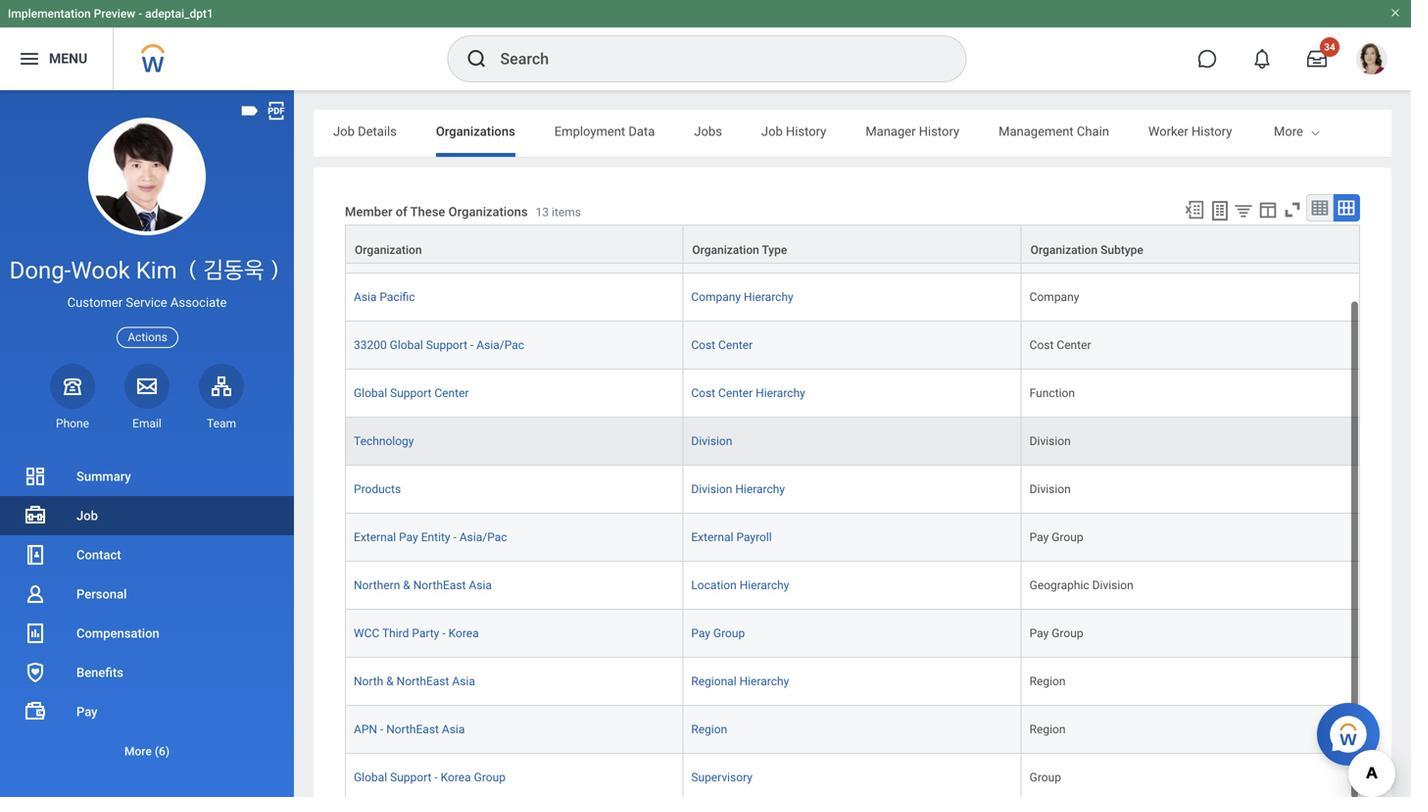 Task type: describe. For each thing, give the bounding box(es) containing it.
history for manager history
[[919, 124, 960, 139]]

row containing organization
[[345, 225, 1361, 264]]

personal image
[[24, 582, 47, 606]]

benefits
[[76, 665, 124, 680]]

employment
[[555, 124, 626, 139]]

- inside "link"
[[435, 771, 438, 784]]

implementation preview -   adeptai_dpt1
[[8, 7, 214, 21]]

group element
[[1030, 767, 1062, 784]]

pay up the geographic
[[1030, 531, 1049, 544]]

north
[[354, 675, 384, 688]]

pay group link
[[692, 623, 745, 640]]

organization subtype button
[[1022, 226, 1360, 263]]

external for external pay entity - asia/pac
[[354, 531, 396, 544]]

3 cell from the left
[[1022, 178, 1361, 226]]

geographic division
[[1030, 579, 1134, 592]]

technology
[[354, 434, 414, 448]]

geographic division element
[[1030, 575, 1134, 592]]

region link
[[692, 719, 728, 736]]

view team image
[[210, 374, 233, 398]]

job link
[[0, 496, 294, 535]]

additiona
[[1360, 124, 1412, 139]]

phone dong-wook kim （김동욱） element
[[50, 416, 95, 431]]

products
[[354, 482, 401, 496]]

row containing wcc third party - korea
[[345, 610, 1361, 658]]

more (6) button
[[0, 740, 294, 763]]

row containing all gms
[[345, 226, 1361, 274]]

hierarchy for the location hierarchy link
[[740, 579, 790, 592]]

service
[[126, 295, 167, 310]]

cost center hierarchy
[[692, 386, 806, 400]]

row containing asia pacific
[[345, 274, 1361, 322]]

row containing north & northeast asia
[[345, 658, 1361, 706]]

support for -
[[390, 771, 432, 784]]

support for center
[[390, 386, 432, 400]]

job for job details
[[333, 124, 355, 139]]

company up the cost center link
[[692, 290, 741, 304]]

payroll
[[737, 531, 772, 544]]

table image
[[1311, 198, 1330, 218]]

1 row from the top
[[345, 178, 1361, 226]]

group inside "link"
[[474, 771, 506, 784]]

external payroll link
[[692, 527, 772, 544]]

personal
[[76, 587, 127, 602]]

click to view/edit grid preferences image
[[1258, 199, 1280, 221]]

row containing 33200 global support - asia/pac
[[345, 322, 1361, 370]]

phone
[[56, 417, 89, 430]]

1 company hierarchy link from the top
[[692, 238, 794, 256]]

center down 33200 global support - asia/pac
[[435, 386, 469, 400]]

- inside 'menu' banner
[[138, 7, 142, 21]]

pacific
[[380, 290, 415, 304]]

cost for cost center hierarchy link
[[692, 386, 716, 400]]

of
[[396, 204, 408, 219]]

customer service associate
[[67, 295, 227, 310]]

summary link
[[0, 457, 294, 496]]

export to excel image
[[1184, 199, 1206, 221]]

external payroll
[[692, 531, 772, 544]]

navigation pane region
[[0, 90, 294, 797]]

close environment banner image
[[1390, 7, 1402, 19]]

job details
[[333, 124, 397, 139]]

cost center for cost center element
[[1030, 338, 1092, 352]]

notifications large image
[[1253, 49, 1273, 69]]

employment data
[[555, 124, 655, 139]]

northern
[[354, 579, 400, 592]]

tag image
[[239, 100, 261, 122]]

team link
[[199, 364, 244, 431]]

email dong-wook kim （김동욱） element
[[125, 416, 170, 431]]

34
[[1325, 41, 1336, 53]]

party
[[412, 627, 440, 640]]

wcc
[[354, 627, 380, 640]]

region element for regional hierarchy
[[1030, 671, 1066, 688]]

cost center for the cost center link
[[692, 338, 753, 352]]

job history
[[762, 124, 827, 139]]

supervisory link
[[692, 767, 753, 784]]

organization button
[[346, 226, 683, 263]]

location
[[692, 579, 737, 592]]

actions button
[[117, 327, 178, 348]]

team dong-wook kim （김동욱） element
[[199, 416, 244, 431]]

asia/pac for 33200 global support - asia/pac
[[477, 338, 525, 352]]

2 cell from the left
[[684, 178, 1022, 226]]

pay up regional
[[692, 627, 711, 640]]

view printable version (pdf) image
[[266, 100, 287, 122]]

location hierarchy
[[692, 579, 790, 592]]

asia pacific link
[[354, 286, 415, 304]]

& for northern
[[403, 579, 411, 592]]

apn
[[354, 723, 377, 736]]

mail image
[[135, 374, 159, 398]]

inbox large image
[[1308, 49, 1328, 69]]

（김동욱）
[[183, 256, 285, 284]]

apn - northeast asia link
[[354, 719, 465, 736]]

supervisory
[[692, 771, 753, 784]]

company hierarchy for first company hierarchy 'link' from the top
[[692, 242, 794, 256]]

division element for division
[[1030, 431, 1071, 448]]

apn - northeast asia
[[354, 723, 465, 736]]

pay inside 'link'
[[76, 704, 98, 719]]

phone image
[[59, 374, 86, 398]]

company element for row containing all gms
[[1030, 238, 1080, 256]]

company left subtype
[[1030, 242, 1080, 256]]

function element
[[1030, 382, 1076, 400]]

personal link
[[0, 575, 294, 614]]

pay group for row containing external pay entity - asia/pac pay group element
[[1030, 531, 1084, 544]]

33200 global support - asia/pac link
[[354, 334, 525, 352]]

organization for organization type
[[693, 243, 760, 257]]

organization type
[[693, 243, 788, 257]]

northern & northeast asia link
[[354, 575, 492, 592]]

regional hierarchy
[[692, 675, 790, 688]]

asia pacific
[[354, 290, 415, 304]]

division link
[[692, 431, 733, 448]]

hierarchy for first company hierarchy 'link' from the top
[[744, 242, 794, 256]]

email
[[133, 417, 162, 430]]

hierarchy for division hierarchy link
[[736, 482, 785, 496]]

items
[[552, 205, 581, 219]]

implementation
[[8, 7, 91, 21]]

menu banner
[[0, 0, 1412, 90]]

contact image
[[24, 543, 47, 567]]

division for division link
[[692, 434, 733, 448]]

north & northeast asia link
[[354, 671, 475, 688]]

email button
[[125, 364, 170, 431]]

division inside 'element'
[[1093, 579, 1134, 592]]

asia for north & northeast asia
[[452, 675, 475, 688]]

cost center hierarchy link
[[692, 382, 806, 400]]

external pay entity - asia/pac link
[[354, 527, 507, 544]]

actions
[[128, 330, 167, 344]]

type
[[762, 243, 788, 257]]

job inside navigation pane region
[[76, 508, 98, 523]]

division element for division hierarchy
[[1030, 479, 1071, 496]]



Task type: locate. For each thing, give the bounding box(es) containing it.
compensation
[[76, 626, 160, 641]]

global support - korea group link
[[354, 767, 506, 784]]

4 row from the top
[[345, 274, 1361, 322]]

justify image
[[18, 47, 41, 71]]

2 company hierarchy from the top
[[692, 290, 794, 304]]

list containing summary
[[0, 457, 294, 771]]

1 vertical spatial pay group element
[[1030, 623, 1084, 640]]

cost center up function element
[[1030, 338, 1092, 352]]

kim
[[136, 256, 177, 284]]

10 row from the top
[[345, 562, 1361, 610]]

1 horizontal spatial cost center
[[1030, 338, 1092, 352]]

more for more
[[1275, 124, 1304, 139]]

& right the northern in the bottom of the page
[[403, 579, 411, 592]]

cost center up cost center hierarchy link
[[692, 338, 753, 352]]

tab list containing job details
[[314, 110, 1412, 157]]

1 horizontal spatial more
[[1275, 124, 1304, 139]]

asia inside northern & northeast asia link
[[469, 579, 492, 592]]

wcc third party - korea link
[[354, 623, 479, 640]]

regional hierarchy link
[[692, 671, 790, 688]]

pay group for pay group link
[[692, 627, 745, 640]]

0 vertical spatial company element
[[1030, 238, 1080, 256]]

3 history from the left
[[1192, 124, 1233, 139]]

1 vertical spatial company hierarchy link
[[692, 286, 794, 304]]

organization for organization subtype
[[1031, 243, 1098, 257]]

1 organization from the left
[[355, 243, 422, 257]]

global inside "link"
[[354, 771, 387, 784]]

2 vertical spatial northeast
[[387, 723, 439, 736]]

more (6)
[[124, 745, 170, 758]]

2 row from the top
[[345, 225, 1361, 264]]

1 region element from the top
[[1030, 671, 1066, 688]]

external up the northern in the bottom of the page
[[354, 531, 396, 544]]

dong-
[[9, 256, 71, 284]]

region element for region
[[1030, 719, 1066, 736]]

0 horizontal spatial &
[[387, 675, 394, 688]]

northeast up apn - northeast asia link
[[397, 675, 449, 688]]

member
[[345, 204, 393, 219]]

history right worker
[[1192, 124, 1233, 139]]

global support center link
[[354, 382, 469, 400]]

global right 33200
[[390, 338, 423, 352]]

member of these organizations 13 items
[[345, 204, 581, 219]]

0 vertical spatial company hierarchy link
[[692, 238, 794, 256]]

2 horizontal spatial job
[[762, 124, 783, 139]]

organizations up organization popup button
[[449, 204, 528, 219]]

region element up group "element"
[[1030, 719, 1066, 736]]

1 vertical spatial organizations
[[449, 204, 528, 219]]

asia
[[354, 290, 377, 304], [469, 579, 492, 592], [452, 675, 475, 688], [442, 723, 465, 736]]

contact link
[[0, 535, 294, 575]]

2 division element from the top
[[1030, 479, 1071, 496]]

korea down apn - northeast asia
[[441, 771, 471, 784]]

9 row from the top
[[345, 514, 1361, 562]]

0 vertical spatial pay group element
[[1030, 527, 1084, 544]]

korea inside "link"
[[441, 771, 471, 784]]

company
[[692, 242, 741, 256], [1030, 242, 1080, 256], [692, 290, 741, 304], [1030, 290, 1080, 304]]

asia/pac for external pay entity - asia/pac
[[460, 531, 507, 544]]

0 vertical spatial support
[[426, 338, 468, 352]]

global for global support center
[[354, 386, 387, 400]]

pay down benefits at the bottom left
[[76, 704, 98, 719]]

korea right party
[[449, 627, 479, 640]]

contact
[[76, 548, 121, 562]]

company element for row containing asia pacific
[[1030, 286, 1080, 304]]

asia/pac inside external pay entity - asia/pac link
[[460, 531, 507, 544]]

1 vertical spatial region element
[[1030, 719, 1066, 736]]

1 vertical spatial global
[[354, 386, 387, 400]]

0 horizontal spatial history
[[786, 124, 827, 139]]

pay image
[[24, 700, 47, 724]]

preview
[[94, 7, 135, 21]]

1 company element from the top
[[1030, 238, 1080, 256]]

global for global support - korea group
[[354, 771, 387, 784]]

& right north
[[387, 675, 394, 688]]

dong-wook kim （김동욱）
[[9, 256, 285, 284]]

33200
[[354, 338, 387, 352]]

support inside "link"
[[390, 771, 432, 784]]

north & northeast asia
[[354, 675, 475, 688]]

asia down external pay entity - asia/pac
[[469, 579, 492, 592]]

products link
[[354, 479, 401, 496]]

1 horizontal spatial &
[[403, 579, 411, 592]]

entity
[[421, 531, 451, 544]]

1 vertical spatial company element
[[1030, 286, 1080, 304]]

1 horizontal spatial history
[[919, 124, 960, 139]]

center for cost center hierarchy link
[[719, 386, 753, 400]]

tab list
[[314, 110, 1412, 157]]

division
[[692, 434, 733, 448], [1030, 434, 1071, 448], [692, 482, 733, 496], [1030, 482, 1071, 496], [1093, 579, 1134, 592]]

technology link
[[354, 431, 414, 448]]

asia/pac inside 33200 global support - asia/pac link
[[477, 338, 525, 352]]

expand table image
[[1337, 198, 1357, 218]]

row containing apn - northeast asia
[[345, 706, 1361, 754]]

company hierarchy up the cost center link
[[692, 242, 794, 256]]

asia inside north & northeast asia link
[[452, 675, 475, 688]]

management
[[999, 124, 1074, 139]]

row containing global support center
[[345, 370, 1361, 418]]

summary
[[76, 469, 131, 484]]

profile logan mcneil image
[[1357, 43, 1388, 79]]

pay group for pay group element corresponding to row containing wcc third party - korea
[[1030, 627, 1084, 640]]

1 vertical spatial northeast
[[397, 675, 449, 688]]

7 row from the top
[[345, 418, 1361, 466]]

1 horizontal spatial job
[[333, 124, 355, 139]]

company element up cost center element
[[1030, 286, 1080, 304]]

more inside dropdown button
[[124, 745, 152, 758]]

0 vertical spatial korea
[[449, 627, 479, 640]]

company element
[[1030, 238, 1080, 256], [1030, 286, 1080, 304]]

benefits image
[[24, 661, 47, 684]]

center for the cost center link
[[719, 338, 753, 352]]

14 row from the top
[[345, 754, 1361, 797]]

center
[[719, 338, 753, 352], [1057, 338, 1092, 352], [435, 386, 469, 400], [719, 386, 753, 400]]

center up cost center hierarchy link
[[719, 338, 753, 352]]

third
[[382, 627, 409, 640]]

1 vertical spatial asia/pac
[[460, 531, 507, 544]]

division element
[[1030, 431, 1071, 448], [1030, 479, 1071, 496]]

history left manager
[[786, 124, 827, 139]]

northeast for northern
[[413, 579, 466, 592]]

menu
[[49, 51, 87, 67]]

13
[[536, 205, 549, 219]]

organization down the of at the left top of the page
[[355, 243, 422, 257]]

asia inside asia pacific link
[[354, 290, 377, 304]]

0 vertical spatial &
[[403, 579, 411, 592]]

asia for apn - northeast asia
[[442, 723, 465, 736]]

northeast for north
[[397, 675, 449, 688]]

pay group
[[1030, 531, 1084, 544], [692, 627, 745, 640], [1030, 627, 1084, 640]]

more left '(6)'
[[124, 745, 152, 758]]

row containing external pay entity - asia/pac
[[345, 514, 1361, 562]]

11 row from the top
[[345, 610, 1361, 658]]

details
[[358, 124, 397, 139]]

location hierarchy link
[[692, 575, 790, 592]]

company hierarchy down organization type
[[692, 290, 794, 304]]

0 vertical spatial division element
[[1030, 431, 1071, 448]]

global up technology link
[[354, 386, 387, 400]]

menu button
[[0, 27, 113, 90]]

company element left subtype
[[1030, 238, 1080, 256]]

& for north
[[387, 675, 394, 688]]

0 horizontal spatial cost center
[[692, 338, 753, 352]]

1 vertical spatial &
[[387, 675, 394, 688]]

8 row from the top
[[345, 466, 1361, 514]]

worker history
[[1149, 124, 1233, 139]]

asia down wcc third party - korea
[[452, 675, 475, 688]]

6 row from the top
[[345, 370, 1361, 418]]

associate
[[170, 295, 227, 310]]

Search Workday  search field
[[501, 37, 926, 80]]

toolbar
[[1176, 194, 1361, 225]]

division for division element corresponding to division hierarchy
[[1030, 482, 1071, 496]]

1 cell from the left
[[345, 178, 684, 226]]

northeast right apn
[[387, 723, 439, 736]]

pay group down the geographic
[[1030, 627, 1084, 640]]

all gms
[[354, 242, 396, 256]]

center down the cost center link
[[719, 386, 753, 400]]

pay left entity
[[399, 531, 418, 544]]

13 row from the top
[[345, 706, 1361, 754]]

33200 global support - asia/pac
[[354, 338, 525, 352]]

0 vertical spatial global
[[390, 338, 423, 352]]

support down apn - northeast asia
[[390, 771, 432, 784]]

history right manager
[[919, 124, 960, 139]]

2 history from the left
[[919, 124, 960, 139]]

job image
[[24, 504, 47, 527]]

row
[[345, 178, 1361, 226], [345, 225, 1361, 264], [345, 226, 1361, 274], [345, 274, 1361, 322], [345, 322, 1361, 370], [345, 370, 1361, 418], [345, 418, 1361, 466], [345, 466, 1361, 514], [345, 514, 1361, 562], [345, 562, 1361, 610], [345, 610, 1361, 658], [345, 658, 1361, 706], [345, 706, 1361, 754], [345, 754, 1361, 797]]

pay group element
[[1030, 527, 1084, 544], [1030, 623, 1084, 640]]

cell
[[345, 178, 684, 226], [684, 178, 1022, 226], [1022, 178, 1361, 226]]

1 horizontal spatial external
[[692, 531, 734, 544]]

region element
[[1030, 671, 1066, 688], [1030, 719, 1066, 736]]

fullscreen image
[[1282, 199, 1304, 221]]

search image
[[465, 47, 489, 71]]

asia up global support - korea group "link"
[[442, 723, 465, 736]]

summary image
[[24, 465, 47, 488]]

organization inside popup button
[[693, 243, 760, 257]]

export to worksheets image
[[1209, 199, 1232, 223]]

1 vertical spatial more
[[124, 745, 152, 758]]

company up cost center element
[[1030, 290, 1080, 304]]

cost for cost center element
[[1030, 338, 1054, 352]]

2 region element from the top
[[1030, 719, 1066, 736]]

0 vertical spatial asia/pac
[[477, 338, 525, 352]]

external for external payroll
[[692, 531, 734, 544]]

0 vertical spatial more
[[1275, 124, 1304, 139]]

region for region
[[1030, 723, 1066, 736]]

select to filter grid data image
[[1233, 200, 1255, 221]]

row containing products
[[345, 466, 1361, 514]]

northeast down entity
[[413, 579, 466, 592]]

support up global support center link
[[426, 338, 468, 352]]

division for division hierarchy
[[692, 482, 733, 496]]

0 vertical spatial region element
[[1030, 671, 1066, 688]]

wook
[[71, 256, 130, 284]]

subtype
[[1101, 243, 1144, 257]]

geographic
[[1030, 579, 1090, 592]]

job for job history
[[762, 124, 783, 139]]

asia inside apn - northeast asia link
[[442, 723, 465, 736]]

global
[[390, 338, 423, 352], [354, 386, 387, 400], [354, 771, 387, 784]]

all
[[354, 242, 367, 256]]

global down apn
[[354, 771, 387, 784]]

center up function element
[[1057, 338, 1092, 352]]

organization for organization
[[355, 243, 422, 257]]

manager history
[[866, 124, 960, 139]]

row containing technology
[[345, 418, 1361, 466]]

pay group element down the geographic
[[1030, 623, 1084, 640]]

2 horizontal spatial organization
[[1031, 243, 1098, 257]]

history
[[786, 124, 827, 139], [919, 124, 960, 139], [1192, 124, 1233, 139]]

benefits link
[[0, 653, 294, 692]]

korea
[[449, 627, 479, 640], [441, 771, 471, 784]]

1 vertical spatial company hierarchy
[[692, 290, 794, 304]]

support
[[426, 338, 468, 352], [390, 386, 432, 400], [390, 771, 432, 784]]

2 company hierarchy link from the top
[[692, 286, 794, 304]]

history for worker history
[[1192, 124, 1233, 139]]

row containing northern & northeast asia
[[345, 562, 1361, 610]]

chain
[[1077, 124, 1110, 139]]

global support center
[[354, 386, 469, 400]]

asia for northern & northeast asia
[[469, 579, 492, 592]]

list
[[0, 457, 294, 771]]

company hierarchy for first company hierarchy 'link' from the bottom of the page
[[692, 290, 794, 304]]

job right jobs
[[762, 124, 783, 139]]

0 vertical spatial company hierarchy
[[692, 242, 794, 256]]

2 horizontal spatial history
[[1192, 124, 1233, 139]]

hierarchy for first company hierarchy 'link' from the bottom of the page
[[744, 290, 794, 304]]

more for more (6)
[[124, 745, 152, 758]]

pay group element for row containing wcc third party - korea
[[1030, 623, 1084, 640]]

jobs
[[694, 124, 723, 139]]

all gms link
[[354, 238, 396, 256]]

34 button
[[1296, 37, 1340, 80]]

cost
[[692, 338, 716, 352], [1030, 338, 1054, 352], [692, 386, 716, 400]]

3 row from the top
[[345, 226, 1361, 274]]

2 company element from the top
[[1030, 286, 1080, 304]]

1 pay group element from the top
[[1030, 527, 1084, 544]]

1 division element from the top
[[1030, 431, 1071, 448]]

0 horizontal spatial more
[[124, 745, 152, 758]]

hierarchy for regional hierarchy link
[[740, 675, 790, 688]]

organization left type
[[693, 243, 760, 257]]

support up technology link
[[390, 386, 432, 400]]

region
[[1030, 675, 1066, 688], [692, 723, 728, 736], [1030, 723, 1066, 736]]

more (6) button
[[0, 731, 294, 771]]

division hierarchy
[[692, 482, 785, 496]]

more
[[1275, 124, 1304, 139], [124, 745, 152, 758]]

2 pay group element from the top
[[1030, 623, 1084, 640]]

cost up cost center hierarchy link
[[692, 338, 716, 352]]

0 horizontal spatial organization
[[355, 243, 422, 257]]

region for regional hierarchy
[[1030, 675, 1066, 688]]

global support - korea group
[[354, 771, 506, 784]]

1 vertical spatial korea
[[441, 771, 471, 784]]

pay group down location
[[692, 627, 745, 640]]

region element down the geographic
[[1030, 671, 1066, 688]]

0 horizontal spatial external
[[354, 531, 396, 544]]

data
[[629, 124, 655, 139]]

0 horizontal spatial job
[[76, 508, 98, 523]]

asia left pacific
[[354, 290, 377, 304]]

division hierarchy link
[[692, 479, 785, 496]]

hierarchy
[[744, 242, 794, 256], [744, 290, 794, 304], [756, 386, 806, 400], [736, 482, 785, 496], [740, 579, 790, 592], [740, 675, 790, 688]]

(6)
[[155, 745, 170, 758]]

team
[[207, 417, 236, 430]]

company left type
[[692, 242, 741, 256]]

2 vertical spatial global
[[354, 771, 387, 784]]

3 organization from the left
[[1031, 243, 1098, 257]]

job up "contact" at the left of the page
[[76, 508, 98, 523]]

1 external from the left
[[354, 531, 396, 544]]

1 vertical spatial division element
[[1030, 479, 1071, 496]]

history for job history
[[786, 124, 827, 139]]

cost up division link
[[692, 386, 716, 400]]

2 organization from the left
[[693, 243, 760, 257]]

pay group up the geographic
[[1030, 531, 1084, 544]]

regional
[[692, 675, 737, 688]]

job
[[333, 124, 355, 139], [762, 124, 783, 139], [76, 508, 98, 523]]

5 row from the top
[[345, 322, 1361, 370]]

gms
[[370, 242, 396, 256]]

1 company hierarchy from the top
[[692, 242, 794, 256]]

12 row from the top
[[345, 658, 1361, 706]]

more down the 34 "button" at the right top of page
[[1275, 124, 1304, 139]]

cost up function element
[[1030, 338, 1054, 352]]

1 vertical spatial support
[[390, 386, 432, 400]]

pay group element up the geographic
[[1030, 527, 1084, 544]]

1 history from the left
[[786, 124, 827, 139]]

company hierarchy
[[692, 242, 794, 256], [692, 290, 794, 304]]

compensation image
[[24, 622, 47, 645]]

external left payroll
[[692, 531, 734, 544]]

0 vertical spatial northeast
[[413, 579, 466, 592]]

division for division element related to division
[[1030, 434, 1071, 448]]

pay group element for row containing external pay entity - asia/pac
[[1030, 527, 1084, 544]]

cost for the cost center link
[[692, 338, 716, 352]]

center for cost center element
[[1057, 338, 1092, 352]]

2 vertical spatial support
[[390, 771, 432, 784]]

organizations inside 'tab list'
[[436, 124, 516, 139]]

pay down the geographic
[[1030, 627, 1049, 640]]

northern & northeast asia
[[354, 579, 492, 592]]

organization subtype
[[1031, 243, 1144, 257]]

2 external from the left
[[692, 531, 734, 544]]

organization
[[355, 243, 422, 257], [693, 243, 760, 257], [1031, 243, 1098, 257]]

organizations
[[436, 124, 516, 139], [449, 204, 528, 219]]

cost center element
[[1030, 334, 1092, 352]]

2 cost center from the left
[[1030, 338, 1092, 352]]

1 cost center from the left
[[692, 338, 753, 352]]

organizations down "search" icon
[[436, 124, 516, 139]]

organization left subtype
[[1031, 243, 1098, 257]]

job left details
[[333, 124, 355, 139]]

1 horizontal spatial organization
[[693, 243, 760, 257]]

customer
[[67, 295, 123, 310]]

northeast for apn
[[387, 723, 439, 736]]

row containing global support - korea group
[[345, 754, 1361, 797]]

0 vertical spatial organizations
[[436, 124, 516, 139]]



Task type: vqa. For each thing, say whether or not it's contained in the screenshot.
Northern & NorthEast Asia link
yes



